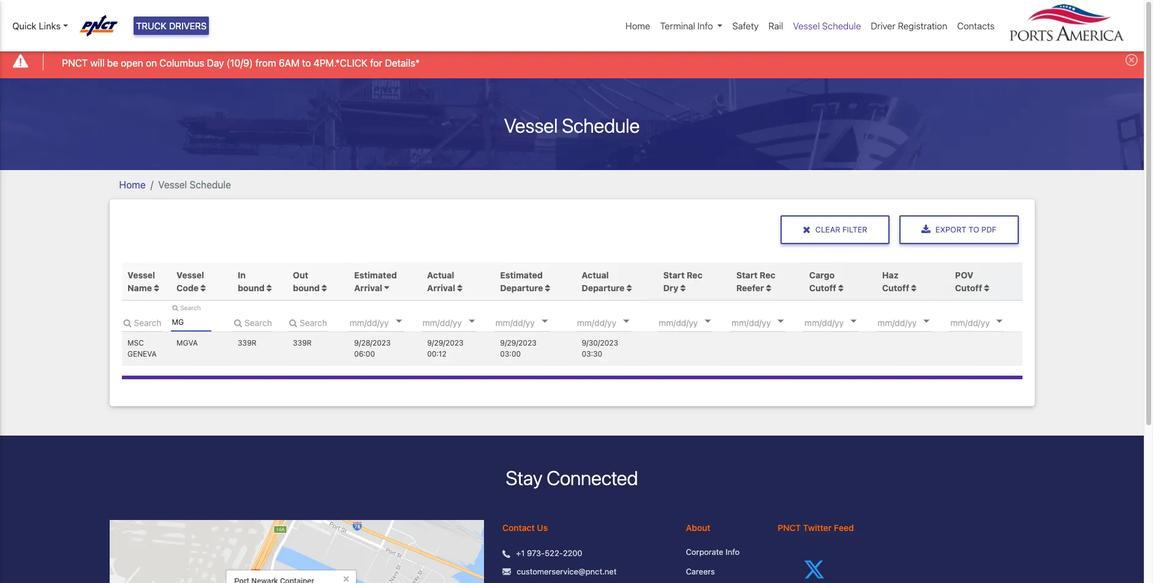 Task type: vqa. For each thing, say whether or not it's contained in the screenshot.
PNCT will be open on Columbus Day (10/9) from 6AM to 4PM.*CLICK for Details* clock o image
no



Task type: describe. For each thing, give the bounding box(es) containing it.
2 open calendar image from the left
[[469, 320, 475, 323]]

actual for actual departure
[[582, 270, 609, 280]]

9/29/2023 03:00
[[500, 339, 537, 359]]

pnct for pnct will be open on columbus day (10/9) from 6am to 4pm.*click for details*
[[62, 57, 88, 68]]

open
[[121, 57, 143, 68]]

reefer
[[736, 283, 764, 293]]

links
[[39, 20, 61, 31]]

522-
[[545, 549, 563, 559]]

msc
[[128, 339, 144, 348]]

mm/dd/yy field for first open calendar icon from right
[[576, 314, 649, 332]]

driver registration
[[871, 20, 948, 31]]

twitter
[[803, 524, 832, 534]]

start for reefer
[[736, 270, 758, 280]]

departure for estimated
[[500, 283, 543, 293]]

out
[[293, 270, 308, 280]]

vessel schedule link
[[788, 14, 866, 38]]

terminal info link
[[655, 14, 728, 38]]

truck drivers link
[[134, 17, 209, 35]]

quick links link
[[12, 19, 68, 33]]

customerservice@pnct.net link
[[517, 567, 617, 579]]

corporate
[[686, 548, 724, 558]]

driver
[[871, 20, 896, 31]]

mgva
[[177, 339, 198, 348]]

2 339r from the left
[[293, 339, 312, 348]]

9/28/2023
[[354, 339, 391, 348]]

quick
[[12, 20, 36, 31]]

6am
[[279, 57, 299, 68]]

mm/dd/yy field for 3rd open calendar icon
[[494, 314, 568, 332]]

geneva
[[128, 350, 157, 359]]

4pm.*click
[[314, 57, 368, 68]]

quick links
[[12, 20, 61, 31]]

cargo cutoff
[[809, 270, 836, 293]]

mm/dd/yy field for 2nd open calendar icon
[[421, 314, 495, 332]]

pnct for pnct twitter feed
[[778, 524, 801, 534]]

close image
[[803, 225, 811, 235]]

2200
[[563, 549, 582, 559]]

driver registration link
[[866, 14, 952, 38]]

contacts link
[[952, 14, 1000, 38]]

careers
[[686, 567, 715, 577]]

+1 973-522-2200
[[516, 549, 582, 559]]

00:12
[[427, 350, 446, 359]]

(10/9)
[[227, 57, 253, 68]]

1 open calendar image from the left
[[396, 320, 402, 323]]

safety link
[[728, 14, 764, 38]]

contact
[[503, 524, 535, 534]]

haz
[[882, 270, 899, 280]]

9/30/2023
[[582, 339, 618, 348]]

pov cutoff
[[955, 270, 982, 293]]

haz cutoff
[[882, 270, 909, 293]]

pnct will be open on columbus day (10/9) from 6am to 4pm.*click for details* link
[[62, 56, 420, 70]]

vessel code
[[177, 270, 204, 293]]

0 horizontal spatial home
[[119, 179, 146, 190]]

details*
[[385, 57, 420, 68]]

estimated departure
[[500, 270, 543, 293]]

0 vertical spatial schedule
[[822, 20, 861, 31]]

contact us
[[503, 524, 548, 534]]

info for terminal info
[[698, 20, 713, 31]]

dry
[[663, 283, 678, 293]]

customerservice@pnct.net
[[517, 567, 617, 577]]

departure for actual
[[582, 283, 625, 293]]

in bound
[[238, 270, 267, 293]]

about
[[686, 524, 710, 534]]

open calendar image
[[705, 320, 711, 323]]

1 horizontal spatial vessel schedule
[[504, 114, 640, 137]]

bound for out
[[293, 283, 320, 293]]

4 open calendar image from the left
[[623, 320, 629, 323]]

arrival for actual arrival
[[427, 283, 455, 293]]

corporate info
[[686, 548, 740, 558]]

estimated for departure
[[500, 270, 543, 280]]

corporate info link
[[686, 547, 759, 559]]

3 open calendar image from the left
[[542, 320, 548, 323]]

in
[[238, 270, 246, 280]]

code
[[177, 283, 199, 293]]

9/29/2023 00:12
[[427, 339, 464, 359]]

rec for start rec dry
[[687, 270, 703, 280]]

pov
[[955, 270, 974, 280]]

mm/dd/yy field for open calendar image
[[658, 314, 731, 332]]



Task type: locate. For each thing, give the bounding box(es) containing it.
departure
[[500, 283, 543, 293], [582, 283, 625, 293]]

departure up 9/29/2023 03:00
[[500, 283, 543, 293]]

0 horizontal spatial arrival
[[354, 283, 382, 293]]

1 departure from the left
[[500, 283, 543, 293]]

drivers
[[169, 20, 207, 31]]

cutoff for haz
[[882, 283, 909, 293]]

start up 'dry'
[[663, 270, 685, 280]]

bound inside "in bound"
[[238, 283, 265, 293]]

2 bound from the left
[[293, 283, 320, 293]]

2 cutoff from the left
[[882, 283, 909, 293]]

vessel schedule inside 'vessel schedule' link
[[793, 20, 861, 31]]

1 bound from the left
[[238, 283, 265, 293]]

0 horizontal spatial 9/29/2023
[[427, 339, 464, 348]]

0 horizontal spatial bound
[[238, 283, 265, 293]]

6 mm/dd/yy field from the left
[[730, 314, 804, 332]]

06:00
[[354, 350, 375, 359]]

cutoff down cargo
[[809, 283, 836, 293]]

1 start from the left
[[663, 270, 685, 280]]

safety
[[732, 20, 759, 31]]

feed
[[834, 524, 854, 534]]

1 actual from the left
[[427, 270, 454, 280]]

0 vertical spatial pnct
[[62, 57, 88, 68]]

1 horizontal spatial cutoff
[[882, 283, 909, 293]]

home inside 'link'
[[626, 20, 650, 31]]

1 vertical spatial home link
[[119, 179, 146, 190]]

info up careers link
[[726, 548, 740, 558]]

start up reefer
[[736, 270, 758, 280]]

None field
[[122, 314, 162, 332], [171, 314, 211, 332], [232, 314, 272, 332], [287, 314, 328, 332], [122, 314, 162, 332], [171, 314, 211, 332], [232, 314, 272, 332], [287, 314, 328, 332]]

5 mm/dd/yy field from the left
[[658, 314, 731, 332]]

mm/dd/yy field up 9/28/2023
[[348, 314, 422, 332]]

0 horizontal spatial estimated
[[354, 270, 397, 280]]

mm/dd/yy field down reefer
[[730, 314, 804, 332]]

cutoff down pov on the top right of page
[[955, 283, 982, 293]]

arrival
[[354, 283, 382, 293], [427, 283, 455, 293]]

actual inside actual departure
[[582, 270, 609, 280]]

name
[[128, 283, 152, 293]]

be
[[107, 57, 118, 68]]

1 horizontal spatial actual
[[582, 270, 609, 280]]

vessel name
[[128, 270, 155, 293]]

0 horizontal spatial rec
[[687, 270, 703, 280]]

careers link
[[686, 567, 759, 579]]

2 actual from the left
[[582, 270, 609, 280]]

1 horizontal spatial bound
[[293, 283, 320, 293]]

0 horizontal spatial pnct
[[62, 57, 88, 68]]

1 vertical spatial home
[[119, 179, 146, 190]]

info
[[698, 20, 713, 31], [726, 548, 740, 558]]

msc geneva
[[128, 339, 157, 359]]

registration
[[898, 20, 948, 31]]

2 vertical spatial schedule
[[190, 179, 231, 190]]

rec for start rec reefer
[[760, 270, 776, 280]]

4 mm/dd/yy field from the left
[[576, 314, 649, 332]]

1 339r from the left
[[238, 339, 257, 348]]

cargo
[[809, 270, 835, 280]]

will
[[90, 57, 105, 68]]

3 cutoff from the left
[[955, 283, 982, 293]]

0 horizontal spatial cutoff
[[809, 283, 836, 293]]

actual for actual arrival
[[427, 270, 454, 280]]

cutoff
[[809, 283, 836, 293], [882, 283, 909, 293], [955, 283, 982, 293]]

terminal info
[[660, 20, 713, 31]]

home
[[626, 20, 650, 31], [119, 179, 146, 190]]

2 start from the left
[[736, 270, 758, 280]]

rec inside start rec reefer
[[760, 270, 776, 280]]

estimated for arrival
[[354, 270, 397, 280]]

mm/dd/yy field up 9/30/2023
[[576, 314, 649, 332]]

1 horizontal spatial arrival
[[427, 283, 455, 293]]

bound
[[238, 283, 265, 293], [293, 283, 320, 293]]

start rec reefer
[[736, 270, 776, 293]]

0 horizontal spatial start
[[663, 270, 685, 280]]

close image
[[1126, 54, 1138, 66]]

9/29/2023 for 00:12
[[427, 339, 464, 348]]

0 horizontal spatial vessel schedule
[[158, 179, 231, 190]]

actual arrival
[[427, 270, 455, 293]]

start rec dry
[[663, 270, 703, 293]]

9/28/2023 06:00
[[354, 339, 391, 359]]

9/29/2023 for 03:00
[[500, 339, 537, 348]]

339r
[[238, 339, 257, 348], [293, 339, 312, 348]]

pnct twitter feed
[[778, 524, 854, 534]]

stay
[[506, 467, 542, 490]]

us
[[537, 524, 548, 534]]

0 vertical spatial info
[[698, 20, 713, 31]]

2 mm/dd/yy field from the left
[[421, 314, 495, 332]]

pnct inside pnct will be open on columbus day (10/9) from 6am to 4pm.*click for details* link
[[62, 57, 88, 68]]

1 cutoff from the left
[[809, 283, 836, 293]]

9/30/2023 03:30
[[582, 339, 618, 359]]

actual
[[427, 270, 454, 280], [582, 270, 609, 280]]

to
[[302, 57, 311, 68]]

2 9/29/2023 from the left
[[500, 339, 537, 348]]

9/29/2023 up 03:00
[[500, 339, 537, 348]]

estimated arrival
[[354, 270, 397, 293]]

start inside start rec reefer
[[736, 270, 758, 280]]

1 vertical spatial schedule
[[562, 114, 640, 137]]

1 horizontal spatial home link
[[621, 14, 655, 38]]

1 horizontal spatial info
[[726, 548, 740, 558]]

on
[[146, 57, 157, 68]]

cutoff down haz
[[882, 283, 909, 293]]

1 vertical spatial vessel schedule
[[504, 114, 640, 137]]

03:30
[[582, 350, 602, 359]]

2 departure from the left
[[582, 283, 625, 293]]

departure up 9/30/2023
[[582, 283, 625, 293]]

arrival inside estimated arrival
[[354, 283, 382, 293]]

day
[[207, 57, 224, 68]]

1 mm/dd/yy field from the left
[[348, 314, 422, 332]]

1 rec from the left
[[687, 270, 703, 280]]

rec
[[687, 270, 703, 280], [760, 270, 776, 280]]

mm/dd/yy field up 9/29/2023 03:00
[[494, 314, 568, 332]]

pnct left will
[[62, 57, 88, 68]]

columbus
[[159, 57, 204, 68]]

2 rec from the left
[[760, 270, 776, 280]]

bound down the out
[[293, 283, 320, 293]]

mm/dd/yy field down 'dry'
[[658, 314, 731, 332]]

arrival for estimated arrival
[[354, 283, 382, 293]]

1 vertical spatial info
[[726, 548, 740, 558]]

info right terminal
[[698, 20, 713, 31]]

0 horizontal spatial 339r
[[238, 339, 257, 348]]

bound for in
[[238, 283, 265, 293]]

out bound
[[293, 270, 322, 293]]

1 horizontal spatial estimated
[[500, 270, 543, 280]]

cutoff for cargo
[[809, 283, 836, 293]]

mm/dd/yy field
[[348, 314, 422, 332], [421, 314, 495, 332], [494, 314, 568, 332], [576, 314, 649, 332], [658, 314, 731, 332], [730, 314, 804, 332]]

download image
[[922, 225, 931, 235]]

truck
[[136, 20, 167, 31]]

actual inside actual arrival
[[427, 270, 454, 280]]

actual departure
[[582, 270, 625, 293]]

1 estimated from the left
[[354, 270, 397, 280]]

973-
[[527, 549, 545, 559]]

estimated inside "estimated departure"
[[500, 270, 543, 280]]

rec inside start rec dry
[[687, 270, 703, 280]]

2 vertical spatial vessel schedule
[[158, 179, 231, 190]]

0 vertical spatial vessel schedule
[[793, 20, 861, 31]]

1 horizontal spatial start
[[736, 270, 758, 280]]

1 horizontal spatial schedule
[[562, 114, 640, 137]]

1 vertical spatial pnct
[[778, 524, 801, 534]]

connected
[[547, 467, 638, 490]]

open calendar image
[[396, 320, 402, 323], [469, 320, 475, 323], [542, 320, 548, 323], [623, 320, 629, 323]]

vessel schedule
[[793, 20, 861, 31], [504, 114, 640, 137], [158, 179, 231, 190]]

cutoff for pov
[[955, 283, 982, 293]]

start for dry
[[663, 270, 685, 280]]

2 horizontal spatial cutoff
[[955, 283, 982, 293]]

2 horizontal spatial schedule
[[822, 20, 861, 31]]

0 horizontal spatial departure
[[500, 283, 543, 293]]

0 horizontal spatial home link
[[119, 179, 146, 190]]

1 horizontal spatial 339r
[[293, 339, 312, 348]]

pnct left the 'twitter'
[[778, 524, 801, 534]]

+1 973-522-2200 link
[[516, 549, 582, 561]]

1 horizontal spatial pnct
[[778, 524, 801, 534]]

1 horizontal spatial 9/29/2023
[[500, 339, 537, 348]]

0 horizontal spatial schedule
[[190, 179, 231, 190]]

0 horizontal spatial actual
[[427, 270, 454, 280]]

0 horizontal spatial info
[[698, 20, 713, 31]]

1 horizontal spatial departure
[[582, 283, 625, 293]]

2 arrival from the left
[[427, 283, 455, 293]]

1 arrival from the left
[[354, 283, 382, 293]]

mm/dd/yy field up 9/29/2023 00:12 at bottom
[[421, 314, 495, 332]]

pnct will be open on columbus day (10/9) from 6am to 4pm.*click for details* alert
[[0, 45, 1144, 78]]

2 estimated from the left
[[500, 270, 543, 280]]

0 vertical spatial home link
[[621, 14, 655, 38]]

2 horizontal spatial vessel schedule
[[793, 20, 861, 31]]

rail
[[769, 20, 783, 31]]

0 vertical spatial home
[[626, 20, 650, 31]]

truck drivers
[[136, 20, 207, 31]]

start
[[663, 270, 685, 280], [736, 270, 758, 280]]

pnct will be open on columbus day (10/9) from 6am to 4pm.*click for details*
[[62, 57, 420, 68]]

3 mm/dd/yy field from the left
[[494, 314, 568, 332]]

1 9/29/2023 from the left
[[427, 339, 464, 348]]

home link
[[621, 14, 655, 38], [119, 179, 146, 190]]

estimated
[[354, 270, 397, 280], [500, 270, 543, 280]]

contacts
[[957, 20, 995, 31]]

bound inside out bound
[[293, 283, 320, 293]]

info for corporate info
[[726, 548, 740, 558]]

schedule
[[822, 20, 861, 31], [562, 114, 640, 137], [190, 179, 231, 190]]

+1
[[516, 549, 525, 559]]

rail link
[[764, 14, 788, 38]]

9/29/2023 up 00:12
[[427, 339, 464, 348]]

1 horizontal spatial home
[[626, 20, 650, 31]]

mm/dd/yy field for first open calendar icon from left
[[348, 314, 422, 332]]

pnct
[[62, 57, 88, 68], [778, 524, 801, 534]]

for
[[370, 57, 382, 68]]

1 horizontal spatial rec
[[760, 270, 776, 280]]

stay connected
[[506, 467, 638, 490]]

terminal
[[660, 20, 695, 31]]

from
[[255, 57, 276, 68]]

bound down in
[[238, 283, 265, 293]]

03:00
[[500, 350, 521, 359]]

vessel
[[793, 20, 820, 31], [504, 114, 558, 137], [158, 179, 187, 190], [128, 270, 155, 280], [177, 270, 204, 280]]

start inside start rec dry
[[663, 270, 685, 280]]



